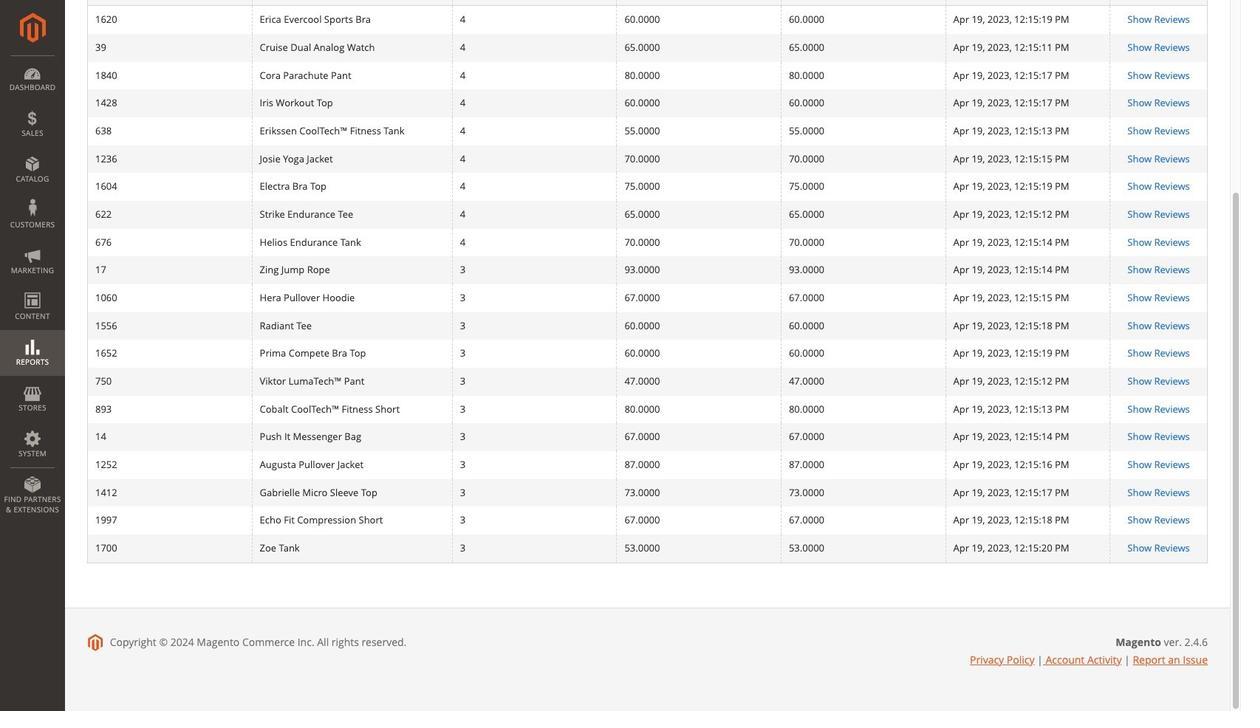 Task type: locate. For each thing, give the bounding box(es) containing it.
menu bar
[[0, 55, 65, 523]]



Task type: vqa. For each thing, say whether or not it's contained in the screenshot.
Magento Admin Panel icon
yes



Task type: describe. For each thing, give the bounding box(es) containing it.
magento admin panel image
[[20, 13, 45, 43]]



